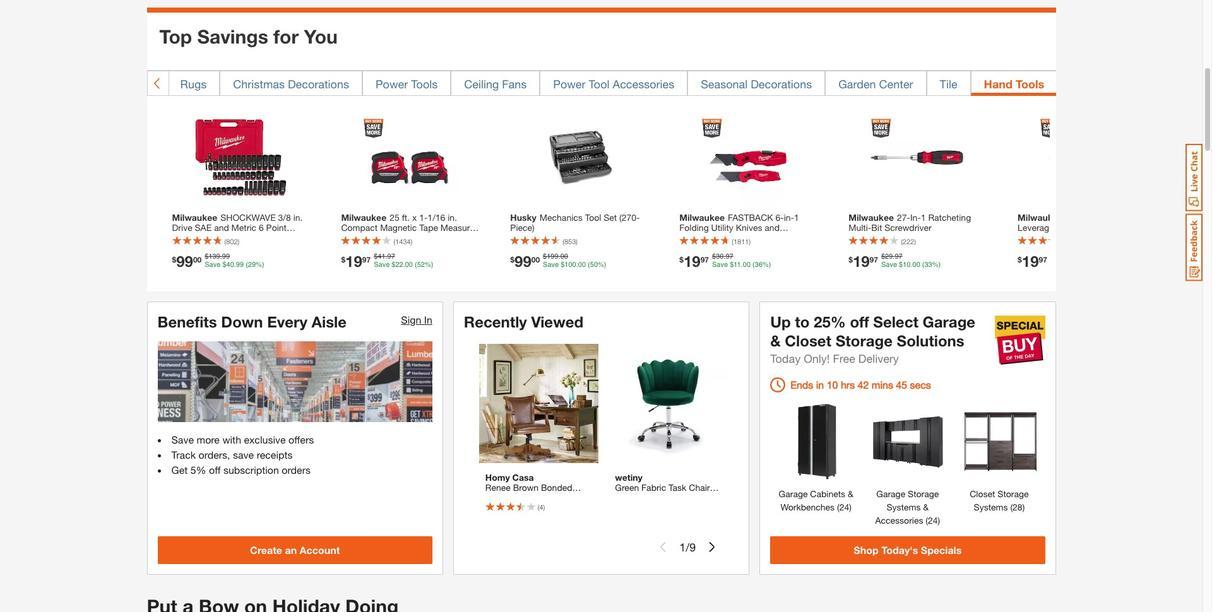 Task type: vqa. For each thing, say whether or not it's contained in the screenshot.


Task type: describe. For each thing, give the bounding box(es) containing it.
( 222 )
[[902, 237, 916, 246]]

19 for $ 19 97 $ 41 . 97 save $ 22 . 00 ( 52 %)
[[346, 253, 362, 270]]

up to 25% off select garage & closet storage solutions today only! free delivery
[[771, 313, 976, 366]]

27-in-1 ratcheting multi-bit screwdriver
[[849, 212, 972, 233]]

) for 802
[[238, 237, 240, 246]]

christmas
[[233, 77, 285, 91]]

top
[[159, 25, 192, 48]]

next slide image
[[708, 542, 718, 553]]

pack)
[[421, 232, 443, 243]]

wetiny
[[615, 473, 643, 484]]

40
[[226, 261, 234, 269]]

$ 99 00 $ 199 . 00 save $ 100 . 00 ( 50 %)
[[511, 253, 607, 270]]

$ right "30"
[[730, 261, 734, 269]]

%) for shockwave 3/8 in. drive sae and metric 6 point impact socket set (43-piece)
[[256, 261, 264, 269]]

$ right 41
[[392, 261, 396, 269]]

1811
[[734, 237, 749, 246]]

19 for $ 19 97
[[1023, 253, 1039, 270]]

select
[[874, 313, 919, 331]]

x
[[412, 212, 417, 223]]

seasonal
[[701, 77, 748, 91]]

sign in
[[401, 314, 433, 326]]

00 right '100' on the left of the page
[[578, 261, 586, 269]]

tape
[[420, 222, 438, 233]]

( inside $ 19 97 $ 30 . 97 save $ 11 . 00 ( 36 %)
[[753, 261, 755, 269]]

$ 19 97 $ 29 . 97 save $ 10 . 00 ( 33 %)
[[849, 253, 941, 270]]

metric
[[232, 222, 256, 233]]

without
[[615, 493, 645, 504]]

solutions
[[897, 332, 965, 350]]

$ down "impact"
[[172, 255, 176, 264]]

199
[[547, 253, 559, 261]]

42
[[858, 379, 869, 391]]

garage for garage storage systems & accessories
[[877, 489, 906, 500]]

%) for 27-in-1 ratcheting multi-bit screwdriver
[[933, 261, 941, 269]]

. left 36 at the top
[[741, 261, 743, 269]]

ceiling fans button
[[451, 71, 540, 96]]

tool for mechanics
[[585, 212, 602, 223]]

in. inside shockwave 3/8 in. drive sae and metric 6 point impact socket set (43-piece)
[[294, 212, 303, 223]]

hand tools
[[985, 77, 1045, 91]]

leverage
[[1018, 222, 1055, 233]]

& inside garage cabinets & workbenches
[[848, 489, 854, 500]]

) for 853
[[576, 237, 578, 246]]

25 ft. x 1-1/16 in. compact magnetic tape measure with 15 ft. reach (2-pack) image
[[361, 109, 459, 206]]

6
[[259, 222, 264, 233]]

casa
[[513, 473, 534, 484]]

$ 19 97 $ 30 . 97 save $ 11 . 00 ( 36 %)
[[680, 253, 772, 270]]

( 802 )
[[225, 237, 240, 246]]

orders
[[282, 464, 311, 476]]

storage for closet storage systems
[[998, 489, 1029, 500]]

ends in 10 hrs 42 mins 45 secs
[[791, 379, 932, 391]]

( inside $ 99 00 $ 139 . 99 save $ 40 . 99 ( 29 %)
[[246, 261, 248, 269]]

save for multi-
[[882, 261, 898, 269]]

24 for garage storage systems & accessories
[[929, 516, 938, 526]]

$ down compact
[[341, 255, 346, 264]]

99 right the 139
[[222, 253, 230, 261]]

hand tools button
[[971, 71, 1058, 96]]

100
[[565, 261, 577, 269]]

52
[[417, 261, 425, 269]]

. left '22'
[[386, 253, 388, 261]]

1434
[[395, 237, 411, 246]]

36
[[755, 261, 763, 269]]

( 24 ) for &
[[924, 516, 941, 526]]

33
[[925, 261, 933, 269]]

brown
[[513, 483, 539, 494]]

closet storage systems
[[970, 489, 1029, 513]]

9 in. 7-in-1 high leverage combination pliers image
[[1038, 109, 1136, 206]]

benefits down every aisle
[[158, 313, 347, 331]]

( inside $ 19 97 $ 29 . 97 save $ 10 . 00 ( 33 %)
[[923, 261, 925, 269]]

) for 4
[[544, 504, 545, 512]]

. left '100' on the left of the page
[[559, 253, 561, 261]]

power tool accessories
[[554, 77, 675, 91]]

milwaukee for 25 ft. x 1-1/16 in. compact magnetic tape measure with 15 ft. reach (2-pack)
[[341, 212, 387, 223]]

with inside 25 ft. x 1-1/16 in. compact magnetic tape measure with 15 ft. reach (2-pack)
[[341, 232, 358, 243]]

pliers
[[1110, 222, 1132, 233]]

secs
[[911, 379, 932, 391]]

in
[[817, 379, 824, 391]]

1 inside 9 in. 7-in-1 high leverage combination pliers
[[1105, 212, 1110, 223]]

& inside up to 25% off select garage & closet storage solutions today only! free delivery
[[771, 332, 781, 350]]

11
[[734, 261, 741, 269]]

drive
[[172, 222, 192, 233]]

bathroom vanities button
[[48, 71, 167, 96]]

garage cabinets & workbenches product image image
[[777, 403, 856, 481]]

853
[[565, 237, 576, 246]]

piece) inside mechanics tool set (270- piece)
[[511, 222, 535, 233]]

$ down the socket
[[205, 253, 209, 261]]

milwaukee link
[[680, 212, 818, 263]]

in-
[[1094, 212, 1105, 223]]

mechanics tool set (270-piece) image
[[531, 109, 628, 206]]

$ down '222'
[[900, 261, 903, 269]]

up
[[771, 313, 791, 331]]

mechanics tool set (270- piece)
[[511, 212, 640, 233]]

99 right 40
[[236, 261, 244, 269]]

an
[[285, 545, 297, 557]]

00 left 199
[[532, 255, 540, 264]]

hrs
[[841, 379, 855, 391]]

feedback link image
[[1186, 214, 1203, 282]]

power for power tool accessories
[[554, 77, 586, 91]]

wetiny green fabric task chair without arms
[[615, 473, 710, 504]]

%) inside $ 19 97 $ 30 . 97 save $ 11 . 00 ( 36 %)
[[763, 261, 772, 269]]

christmas decorations
[[233, 77, 349, 91]]

off inside up to 25% off select garage & closet storage solutions today only! free delivery
[[850, 313, 870, 331]]

1 vertical spatial 9
[[690, 541, 696, 554]]

45
[[897, 379, 908, 391]]

. left 11
[[724, 253, 726, 261]]

closet storage systems product image image
[[961, 403, 1039, 481]]

every
[[267, 313, 308, 331]]

802
[[226, 237, 238, 246]]

$ left "30"
[[680, 255, 684, 264]]

sae
[[195, 222, 212, 233]]

chair inside wetiny green fabric task chair without arms
[[689, 483, 710, 494]]

bathroom vanities
[[61, 77, 154, 91]]

shop today's specials link
[[771, 537, 1046, 565]]

$ left '22'
[[374, 253, 378, 261]]

off inside 'save more with exclusive offers track orders, save receipts get 5% off subscription orders'
[[209, 464, 221, 476]]

impact
[[172, 232, 200, 243]]

00 inside $ 19 97 $ 41 . 97 save $ 22 . 00 ( 52 %)
[[405, 261, 413, 269]]

orders,
[[199, 449, 230, 461]]

down
[[221, 313, 263, 331]]

vanities
[[115, 77, 154, 91]]

29 inside $ 99 00 $ 139 . 99 save $ 40 . 99 ( 29 %)
[[248, 261, 256, 269]]

recently
[[464, 313, 527, 331]]

(43-
[[248, 232, 263, 243]]

power tools button
[[363, 71, 451, 96]]

00 inside $ 19 97 $ 29 . 97 save $ 10 . 00 ( 33 %)
[[913, 261, 921, 269]]

tools for power tools
[[411, 77, 438, 91]]

savings
[[197, 25, 268, 48]]

garden
[[839, 77, 876, 91]]

socket
[[202, 232, 230, 243]]

) for 222
[[915, 237, 916, 246]]

create an account
[[250, 545, 340, 557]]

shockwave
[[221, 212, 276, 223]]

closet inside up to 25% off select garage & closet storage solutions today only! free delivery
[[785, 332, 832, 350]]

. left 52
[[403, 261, 405, 269]]

$ inside '$ 19 97'
[[1018, 255, 1023, 264]]

receipts
[[257, 449, 293, 461]]

99 down "impact"
[[176, 253, 193, 270]]

tools for hand tools
[[1016, 77, 1045, 91]]

milwaukee for 27-in-1 ratcheting multi-bit screwdriver
[[849, 212, 894, 223]]

high
[[1112, 212, 1130, 223]]

free delivery
[[834, 352, 899, 366]]

systems for closet
[[974, 502, 1008, 513]]

back arrow image
[[153, 77, 163, 90]]

with inside homy casa renee brown bonded leather upholstered swivel office task chair with wood base
[[486, 513, 502, 524]]

19 for $ 19 97 $ 30 . 97 save $ 11 . 00 ( 36 %)
[[684, 253, 701, 270]]

tool for power
[[589, 77, 610, 91]]

. left 50
[[577, 261, 578, 269]]

0 horizontal spatial 1
[[680, 541, 686, 554]]

decorations for seasonal decorations
[[751, 77, 812, 91]]

10 inside $ 19 97 $ 29 . 97 save $ 10 . 00 ( 33 %)
[[903, 261, 911, 269]]



Task type: locate. For each thing, give the bounding box(es) containing it.
1 19 from the left
[[346, 253, 362, 270]]

garage for garage cabinets & workbenches
[[779, 489, 808, 500]]

1 horizontal spatial closet
[[970, 489, 996, 500]]

0 horizontal spatial in.
[[294, 212, 303, 223]]

set left the (43- on the top
[[232, 232, 245, 243]]

center
[[880, 77, 914, 91]]

fabric
[[642, 483, 667, 494]]

0 horizontal spatial task
[[539, 503, 557, 514]]

1 vertical spatial tool
[[585, 212, 602, 223]]

2 vertical spatial with
[[486, 513, 502, 524]]

1 vertical spatial &
[[848, 489, 854, 500]]

combination
[[1057, 222, 1108, 233]]

storage for garage storage systems & accessories
[[908, 489, 940, 500]]

chair
[[689, 483, 710, 494], [560, 503, 581, 514]]

2 horizontal spatial storage
[[998, 489, 1029, 500]]

97 down the 'bit'
[[870, 255, 879, 264]]

0 horizontal spatial off
[[209, 464, 221, 476]]

0 vertical spatial 9
[[1067, 212, 1072, 223]]

1 decorations from the left
[[288, 77, 349, 91]]

99
[[176, 253, 193, 270], [222, 253, 230, 261], [515, 253, 532, 270], [236, 261, 244, 269]]

$ 19 97
[[1018, 253, 1048, 270]]

save left '100' on the left of the page
[[543, 261, 559, 269]]

30
[[716, 253, 724, 261]]

aisle
[[312, 313, 347, 331]]

garage cabinets & workbenches
[[779, 489, 854, 513]]

multi-
[[849, 222, 872, 233]]

1 right the 27-
[[922, 212, 926, 223]]

1 vertical spatial 24
[[929, 516, 938, 526]]

1 horizontal spatial chair
[[689, 483, 710, 494]]

mechanics
[[540, 212, 583, 223]]

2 horizontal spatial with
[[486, 513, 502, 524]]

. down screwdriver
[[893, 253, 895, 261]]

with inside 'save more with exclusive offers track orders, save receipts get 5% off subscription orders'
[[223, 434, 241, 446]]

3 %) from the left
[[598, 261, 607, 269]]

save for piece)
[[543, 261, 559, 269]]

3 in. from the left
[[1074, 212, 1084, 223]]

0 horizontal spatial decorations
[[288, 77, 349, 91]]

1 horizontal spatial with
[[341, 232, 358, 243]]

9 left the next slide 'icon'
[[690, 541, 696, 554]]

$ 19 97 $ 41 . 97 save $ 22 . 00 ( 52 %)
[[341, 253, 434, 270]]

save for 1/16
[[374, 261, 390, 269]]

special buy logo image
[[995, 315, 1046, 366]]

%) inside $ 99 00 $ 139 . 99 save $ 40 . 99 ( 29 %)
[[256, 261, 264, 269]]

0 horizontal spatial ( 24 )
[[835, 502, 852, 513]]

0 vertical spatial closet
[[785, 332, 832, 350]]

( 24 ) up shop today's specials
[[924, 516, 941, 526]]

1 tools from the left
[[411, 77, 438, 91]]

2 horizontal spatial 1
[[1105, 212, 1110, 223]]

( 24 )
[[835, 502, 852, 513], [924, 516, 941, 526]]

reach
[[383, 232, 408, 243]]

& up shop today's specials
[[924, 502, 929, 513]]

1 horizontal spatial 1
[[922, 212, 926, 223]]

1 milwaukee from the left
[[172, 212, 217, 223]]

22
[[396, 261, 403, 269]]

0 vertical spatial with
[[341, 232, 358, 243]]

2 %) from the left
[[425, 261, 434, 269]]

save left 40
[[205, 261, 221, 269]]

decorations for christmas decorations
[[288, 77, 349, 91]]

1 horizontal spatial ( 24 )
[[924, 516, 941, 526]]

save for sae
[[205, 261, 221, 269]]

benefits
[[158, 313, 217, 331]]

( 853 )
[[563, 237, 578, 246]]

1 vertical spatial closet
[[970, 489, 996, 500]]

$ right 199
[[561, 261, 565, 269]]

2 decorations from the left
[[751, 77, 812, 91]]

24 down cabinets at bottom right
[[840, 502, 850, 513]]

97 right 41
[[388, 253, 395, 261]]

( 28 )
[[1008, 502, 1025, 513]]

0 horizontal spatial accessories
[[613, 77, 675, 91]]

0 vertical spatial 10
[[903, 261, 911, 269]]

decorations down "you"
[[288, 77, 349, 91]]

upholstered
[[518, 493, 566, 504]]

1 horizontal spatial in.
[[448, 212, 457, 223]]

1 inside 27-in-1 ratcheting multi-bit screwdriver
[[922, 212, 926, 223]]

1 horizontal spatial storage
[[908, 489, 940, 500]]

in.
[[294, 212, 303, 223], [448, 212, 457, 223], [1074, 212, 1084, 223]]

& inside 'garage storage systems & accessories'
[[924, 502, 929, 513]]

milwaukee left the 27-
[[849, 212, 894, 223]]

3 19 from the left
[[853, 253, 870, 270]]

closet up the today only!
[[785, 332, 832, 350]]

chair down bonded
[[560, 503, 581, 514]]

save left '22'
[[374, 261, 390, 269]]

track
[[172, 449, 196, 461]]

systems inside closet storage systems
[[974, 502, 1008, 513]]

in. inside 25 ft. x 1-1/16 in. compact magnetic tape measure with 15 ft. reach (2-pack)
[[448, 212, 457, 223]]

0 horizontal spatial garage
[[779, 489, 808, 500]]

garage inside 'garage storage systems & accessories'
[[877, 489, 906, 500]]

1 in. from the left
[[294, 212, 303, 223]]

97 inside '$ 19 97'
[[1039, 255, 1048, 264]]

storage
[[836, 332, 893, 350], [908, 489, 940, 500], [998, 489, 1029, 500]]

( 24 ) for workbenches
[[835, 502, 852, 513]]

1 horizontal spatial 24
[[929, 516, 938, 526]]

in. inside 9 in. 7-in-1 high leverage combination pliers
[[1074, 212, 1084, 223]]

41
[[378, 253, 386, 261]]

$ down the 'bit'
[[882, 253, 886, 261]]

homy
[[486, 473, 510, 484]]

19 down 15
[[346, 253, 362, 270]]

29 inside $ 19 97 $ 29 . 97 save $ 10 . 00 ( 33 %)
[[886, 253, 893, 261]]

milwaukee for shockwave 3/8 in. drive sae and metric 6 point impact socket set (43-piece)
[[172, 212, 217, 223]]

garage inside garage cabinets & workbenches
[[779, 489, 808, 500]]

top savings for you
[[159, 25, 338, 48]]

systems left '28'
[[974, 502, 1008, 513]]

save
[[233, 449, 254, 461]]

00 inside $ 19 97 $ 30 . 97 save $ 11 . 00 ( 36 %)
[[743, 261, 751, 269]]

storage inside closet storage systems
[[998, 489, 1029, 500]]

1 vertical spatial with
[[223, 434, 241, 446]]

$ left '100' on the left of the page
[[543, 253, 547, 261]]

in. right '1/16'
[[448, 212, 457, 223]]

save left 11
[[713, 261, 728, 269]]

0 vertical spatial ft.
[[402, 212, 410, 223]]

$
[[205, 253, 209, 261], [374, 253, 378, 261], [543, 253, 547, 261], [713, 253, 716, 261], [882, 253, 886, 261], [172, 255, 176, 264], [341, 255, 346, 264], [511, 255, 515, 264], [680, 255, 684, 264], [849, 255, 853, 264], [1018, 255, 1023, 264], [223, 261, 226, 269], [392, 261, 396, 269], [561, 261, 565, 269], [730, 261, 734, 269], [900, 261, 903, 269]]

1 horizontal spatial piece)
[[511, 222, 535, 233]]

2 systems from the left
[[974, 502, 1008, 513]]

97 down leverage
[[1039, 255, 1048, 264]]

00 inside $ 99 00 $ 139 . 99 save $ 40 . 99 ( 29 %)
[[193, 255, 202, 264]]

1 left high at the right top of page
[[1105, 212, 1110, 223]]

00 right '22'
[[405, 261, 413, 269]]

garage up solutions
[[923, 313, 976, 331]]

24 up shop today's specials
[[929, 516, 938, 526]]

0 horizontal spatial set
[[232, 232, 245, 243]]

decorations
[[288, 77, 349, 91], [751, 77, 812, 91]]

2 milwaukee from the left
[[341, 212, 387, 223]]

0 horizontal spatial piece)
[[263, 232, 288, 243]]

tool
[[589, 77, 610, 91], [585, 212, 602, 223]]

workbenches
[[781, 502, 835, 513]]

0 vertical spatial 24
[[840, 502, 850, 513]]

0 horizontal spatial systems
[[887, 502, 921, 513]]

4 %) from the left
[[763, 261, 772, 269]]

1 vertical spatial ft.
[[372, 232, 380, 243]]

) for 1434
[[411, 237, 413, 246]]

off down 'orders,'
[[209, 464, 221, 476]]

( 24 ) down cabinets at bottom right
[[835, 502, 852, 513]]

set inside mechanics tool set (270- piece)
[[604, 212, 617, 223]]

arms
[[647, 493, 668, 504]]

1 vertical spatial task
[[539, 503, 557, 514]]

garage inside up to 25% off select garage & closet storage solutions today only! free delivery
[[923, 313, 976, 331]]

1 horizontal spatial ft.
[[402, 212, 410, 223]]

19 for $ 19 97 $ 29 . 97 save $ 10 . 00 ( 33 %)
[[853, 253, 870, 270]]

and
[[214, 222, 229, 233]]

decorations right seasonal
[[751, 77, 812, 91]]

1 horizontal spatial decorations
[[751, 77, 812, 91]]

1 horizontal spatial systems
[[974, 502, 1008, 513]]

1 horizontal spatial off
[[850, 313, 870, 331]]

christmas decorations button
[[220, 71, 363, 96]]

$ down leverage
[[1018, 255, 1023, 264]]

0 horizontal spatial &
[[771, 332, 781, 350]]

0 horizontal spatial 10
[[827, 379, 839, 391]]

0 horizontal spatial tools
[[411, 77, 438, 91]]

0 vertical spatial accessories
[[613, 77, 675, 91]]

25
[[390, 212, 400, 223]]

2 19 from the left
[[684, 253, 701, 270]]

office
[[514, 503, 537, 514]]

storage up ( 28 )
[[998, 489, 1029, 500]]

garage down garage storage systems & accessories product image
[[877, 489, 906, 500]]

1 vertical spatial chair
[[560, 503, 581, 514]]

shop today's specials
[[854, 545, 962, 557]]

chair right arms
[[689, 483, 710, 494]]

2 power from the left
[[554, 77, 586, 91]]

closet inside closet storage systems
[[970, 489, 996, 500]]

power for power tools
[[376, 77, 408, 91]]

1 power from the left
[[376, 77, 408, 91]]

in. right the 3/8
[[294, 212, 303, 223]]

0 vertical spatial ( 24 )
[[835, 502, 852, 513]]

) for 1811
[[749, 237, 751, 246]]

0 horizontal spatial 29
[[248, 261, 256, 269]]

shockwave 3/8 in. drive sae and metric 6 point impact socket set (43-piece) image
[[192, 109, 290, 206]]

this is the first slide image
[[658, 542, 668, 553]]

tool inside mechanics tool set (270- piece)
[[585, 212, 602, 223]]

( inside $ 19 97 $ 41 . 97 save $ 22 . 00 ( 52 %)
[[415, 261, 417, 269]]

storage inside 'garage storage systems & accessories'
[[908, 489, 940, 500]]

29 down screwdriver
[[886, 253, 893, 261]]

in
[[424, 314, 433, 326]]

%) for mechanics tool set (270- piece)
[[598, 261, 607, 269]]

with down leather on the left of the page
[[486, 513, 502, 524]]

swivel
[[486, 503, 511, 514]]

(2-
[[410, 232, 421, 243]]

for
[[274, 25, 299, 48]]

set left (270- in the right of the page
[[604, 212, 617, 223]]

( 4 )
[[538, 504, 545, 512]]

24 for garage cabinets & workbenches
[[840, 502, 850, 513]]

25 ft. x 1-1/16 in. compact magnetic tape measure with 15 ft. reach (2-pack)
[[341, 212, 475, 243]]

mins
[[872, 379, 894, 391]]

1 %) from the left
[[256, 261, 264, 269]]

in. left the 7-
[[1074, 212, 1084, 223]]

1 vertical spatial accessories
[[876, 516, 924, 526]]

97 left 41
[[362, 255, 371, 264]]

with up save
[[223, 434, 241, 446]]

( inside the $ 99 00 $ 199 . 00 save $ 100 . 00 ( 50 %)
[[588, 261, 590, 269]]

sign in card banner image
[[158, 342, 433, 423]]

& right cabinets at bottom right
[[848, 489, 854, 500]]

chair inside homy casa renee brown bonded leather upholstered swivel office task chair with wood base
[[560, 503, 581, 514]]

tools left ceiling
[[411, 77, 438, 91]]

accessories inside button
[[613, 77, 675, 91]]

sign
[[401, 314, 422, 326]]

1 horizontal spatial accessories
[[876, 516, 924, 526]]

10 left 33
[[903, 261, 911, 269]]

7-
[[1086, 212, 1094, 223]]

1 systems from the left
[[887, 502, 921, 513]]

recently viewed
[[464, 313, 584, 331]]

task inside homy casa renee brown bonded leather upholstered swivel office task chair with wood base
[[539, 503, 557, 514]]

storage up free delivery
[[836, 332, 893, 350]]

storage inside up to 25% off select garage & closet storage solutions today only! free delivery
[[836, 332, 893, 350]]

save inside the $ 99 00 $ 199 . 00 save $ 100 . 00 ( 50 %)
[[543, 261, 559, 269]]

%) for 25 ft. x 1-1/16 in. compact magnetic tape measure with 15 ft. reach (2-pack)
[[425, 261, 434, 269]]

2 vertical spatial &
[[924, 502, 929, 513]]

$ left 11
[[713, 253, 716, 261]]

ceiling
[[464, 77, 499, 91]]

sign in link
[[401, 314, 433, 326]]

accessories inside 'garage storage systems & accessories'
[[876, 516, 924, 526]]

19
[[346, 253, 362, 270], [684, 253, 701, 270], [853, 253, 870, 270], [1023, 253, 1039, 270]]

2 horizontal spatial in.
[[1074, 212, 1084, 223]]

0 horizontal spatial closet
[[785, 332, 832, 350]]

milwaukee
[[172, 212, 217, 223], [341, 212, 387, 223], [680, 212, 725, 223], [849, 212, 894, 223], [1018, 212, 1064, 223]]

screwdriver
[[885, 222, 932, 233]]

1 horizontal spatial &
[[848, 489, 854, 500]]

0 vertical spatial &
[[771, 332, 781, 350]]

live chat image
[[1186, 144, 1203, 212]]

hand
[[985, 77, 1013, 91]]

garage storage systems & accessories product image image
[[869, 403, 947, 481]]

piece)
[[511, 222, 535, 233], [263, 232, 288, 243]]

milwaukee up "30"
[[680, 212, 725, 223]]

bit
[[872, 222, 883, 233]]

15
[[360, 232, 370, 243]]

1 vertical spatial 10
[[827, 379, 839, 391]]

. left 33
[[911, 261, 913, 269]]

1 horizontal spatial set
[[604, 212, 617, 223]]

0 horizontal spatial chair
[[560, 503, 581, 514]]

$ right the 139
[[223, 261, 226, 269]]

homy casa renee brown bonded leather upholstered swivel office task chair with wood base
[[486, 473, 581, 524]]

leather
[[486, 493, 515, 504]]

garden center
[[839, 77, 914, 91]]

1 vertical spatial set
[[232, 232, 245, 243]]

. right the 139
[[234, 261, 236, 269]]

compact
[[341, 222, 378, 233]]

2 horizontal spatial garage
[[923, 313, 976, 331]]

piece) left mechanics
[[511, 222, 535, 233]]

97 down ( 222 )
[[895, 253, 903, 261]]

9 inside 9 in. 7-in-1 high leverage combination pliers
[[1067, 212, 1072, 223]]

4 19 from the left
[[1023, 253, 1039, 270]]

99 left 199
[[515, 253, 532, 270]]

$ down the multi-
[[849, 255, 853, 264]]

1 horizontal spatial 10
[[903, 261, 911, 269]]

0 vertical spatial task
[[669, 483, 687, 494]]

ceiling fans
[[464, 77, 527, 91]]

%) inside $ 19 97 $ 41 . 97 save $ 22 . 00 ( 52 %)
[[425, 261, 434, 269]]

97 right "30"
[[726, 253, 734, 261]]

00 right 11
[[743, 261, 751, 269]]

97 left "30"
[[701, 255, 709, 264]]

renee brown bonded leather upholstered swivel office task chair with wood base image
[[479, 344, 599, 464]]

9 left the 7-
[[1067, 212, 1072, 223]]

seasonal decorations button
[[688, 71, 826, 96]]

milwaukee for 9 in. 7-in-1 high leverage combination pliers
[[1018, 212, 1064, 223]]

tools
[[411, 77, 438, 91], [1016, 77, 1045, 91]]

0 horizontal spatial storage
[[836, 332, 893, 350]]

piece) inside shockwave 3/8 in. drive sae and metric 6 point impact socket set (43-piece)
[[263, 232, 288, 243]]

10 right in
[[827, 379, 839, 391]]

00 right 199
[[561, 253, 568, 261]]

1 horizontal spatial garage
[[877, 489, 906, 500]]

1 horizontal spatial 9
[[1067, 212, 1072, 223]]

save inside $ 19 97 $ 29 . 97 save $ 10 . 00 ( 33 %)
[[882, 261, 898, 269]]

4 milwaukee from the left
[[849, 212, 894, 223]]

subscription
[[224, 464, 279, 476]]

offers
[[289, 434, 314, 446]]

milwaukee up '$ 19 97'
[[1018, 212, 1064, 223]]

0 horizontal spatial 9
[[690, 541, 696, 554]]

green fabric task chair without arms image
[[609, 344, 729, 464]]

in-
[[911, 212, 922, 223]]

19 down the multi-
[[853, 253, 870, 270]]

5 milwaukee from the left
[[1018, 212, 1064, 223]]

0 vertical spatial tool
[[589, 77, 610, 91]]

ft. right 15
[[372, 232, 380, 243]]

1 vertical spatial ( 24 )
[[924, 516, 941, 526]]

%) inside the $ 99 00 $ 199 . 00 save $ 100 . 00 ( 50 %)
[[598, 261, 607, 269]]

( 1811 )
[[732, 237, 751, 246]]

0 horizontal spatial 24
[[840, 502, 850, 513]]

save inside $ 19 97 $ 41 . 97 save $ 22 . 00 ( 52 %)
[[374, 261, 390, 269]]

%) inside $ 19 97 $ 29 . 97 save $ 10 . 00 ( 33 %)
[[933, 261, 941, 269]]

. left 40
[[220, 253, 222, 261]]

00 left 33
[[913, 261, 921, 269]]

2 tools from the left
[[1016, 77, 1045, 91]]

1 right 'this is the first slide' image
[[680, 541, 686, 554]]

3 milwaukee from the left
[[680, 212, 725, 223]]

28
[[1013, 502, 1023, 513]]

0 horizontal spatial power
[[376, 77, 408, 91]]

0 horizontal spatial ft.
[[372, 232, 380, 243]]

tool inside button
[[589, 77, 610, 91]]

point
[[266, 222, 287, 233]]

0 vertical spatial set
[[604, 212, 617, 223]]

task inside wetiny green fabric task chair without arms
[[669, 483, 687, 494]]

2 in. from the left
[[448, 212, 457, 223]]

green
[[615, 483, 639, 494]]

ft. left x
[[402, 212, 410, 223]]

& down up
[[771, 332, 781, 350]]

milwaukee up 15
[[341, 212, 387, 223]]

systems for garage
[[887, 502, 921, 513]]

fastback 6-in-1 folding utility knives and fastback compact folding utility knife with general purpose blades (2-pack) image
[[700, 109, 798, 206]]

storage down garage storage systems & accessories product image
[[908, 489, 940, 500]]

139
[[209, 253, 220, 261]]

$ 99 00 $ 139 . 99 save $ 40 . 99 ( 29 %)
[[172, 253, 264, 270]]

create an account button
[[158, 537, 433, 565]]

0 horizontal spatial with
[[223, 434, 241, 446]]

5 %) from the left
[[933, 261, 941, 269]]

2 horizontal spatial &
[[924, 502, 929, 513]]

systems inside 'garage storage systems & accessories'
[[887, 502, 921, 513]]

garage up workbenches
[[779, 489, 808, 500]]

1 vertical spatial off
[[209, 464, 221, 476]]

set inside shockwave 3/8 in. drive sae and metric 6 point impact socket set (43-piece)
[[232, 232, 245, 243]]

save inside 'save more with exclusive offers track orders, save receipts get 5% off subscription orders'
[[172, 434, 194, 446]]

1 horizontal spatial 29
[[886, 253, 893, 261]]

(270-
[[620, 212, 640, 223]]

off right '25%'
[[850, 313, 870, 331]]

19 down leverage
[[1023, 253, 1039, 270]]

magnetic
[[380, 222, 417, 233]]

1 horizontal spatial power
[[554, 77, 586, 91]]

save inside $ 99 00 $ 139 . 99 save $ 40 . 99 ( 29 %)
[[205, 261, 221, 269]]

$ left 199
[[511, 255, 515, 264]]

0 vertical spatial chair
[[689, 483, 710, 494]]

save inside $ 19 97 $ 30 . 97 save $ 11 . 00 ( 36 %)
[[713, 261, 728, 269]]

19 left "30"
[[684, 253, 701, 270]]

1 horizontal spatial task
[[669, 483, 687, 494]]

ft.
[[402, 212, 410, 223], [372, 232, 380, 243]]

ends
[[791, 379, 814, 391]]

1 horizontal spatial tools
[[1016, 77, 1045, 91]]

closet down closet storage systems product image
[[970, 489, 996, 500]]

27-in-1 ratcheting multi-bit screwdriver image
[[869, 109, 967, 206]]

00 left the 139
[[193, 255, 202, 264]]

0 vertical spatial off
[[850, 313, 870, 331]]

tools right hand
[[1016, 77, 1045, 91]]

tile
[[940, 77, 958, 91]]

piece) down the 3/8
[[263, 232, 288, 243]]

save left 33
[[882, 261, 898, 269]]



